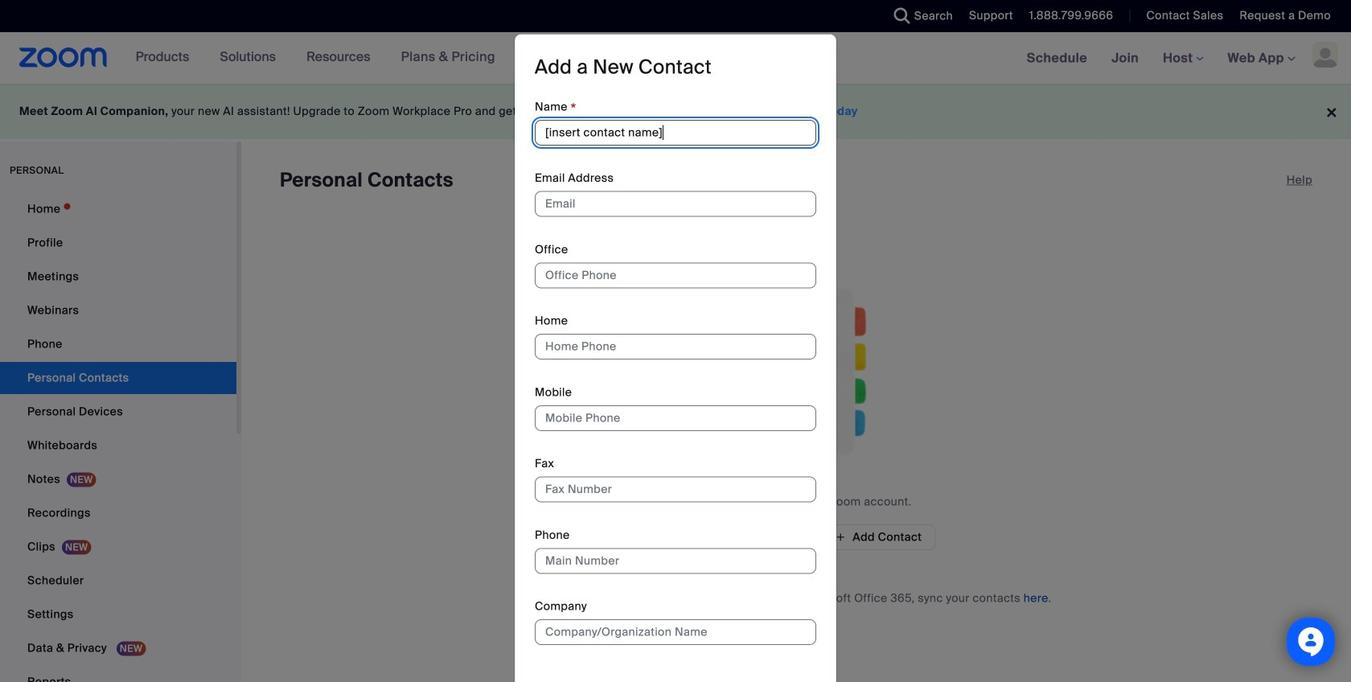 Task type: locate. For each thing, give the bounding box(es) containing it.
dialog
[[515, 34, 837, 682]]

add image
[[835, 530, 847, 545]]

banner
[[0, 32, 1352, 85]]

Main Number text field
[[535, 548, 817, 574]]

footer
[[0, 84, 1352, 139]]

Fax Number text field
[[535, 477, 817, 503]]

Office Phone text field
[[535, 263, 817, 288]]

First and Last Name text field
[[535, 120, 817, 146]]



Task type: describe. For each thing, give the bounding box(es) containing it.
Home Phone text field
[[535, 334, 817, 360]]

Mobile Phone text field
[[535, 405, 817, 431]]

meetings navigation
[[1015, 32, 1352, 85]]

Company/Organization Name text field
[[535, 620, 817, 645]]

product information navigation
[[124, 32, 508, 84]]

personal menu menu
[[0, 193, 237, 682]]

Email text field
[[535, 191, 817, 217]]



Task type: vqa. For each thing, say whether or not it's contained in the screenshot.
second right icon from the top of the Admin Menu Menu
no



